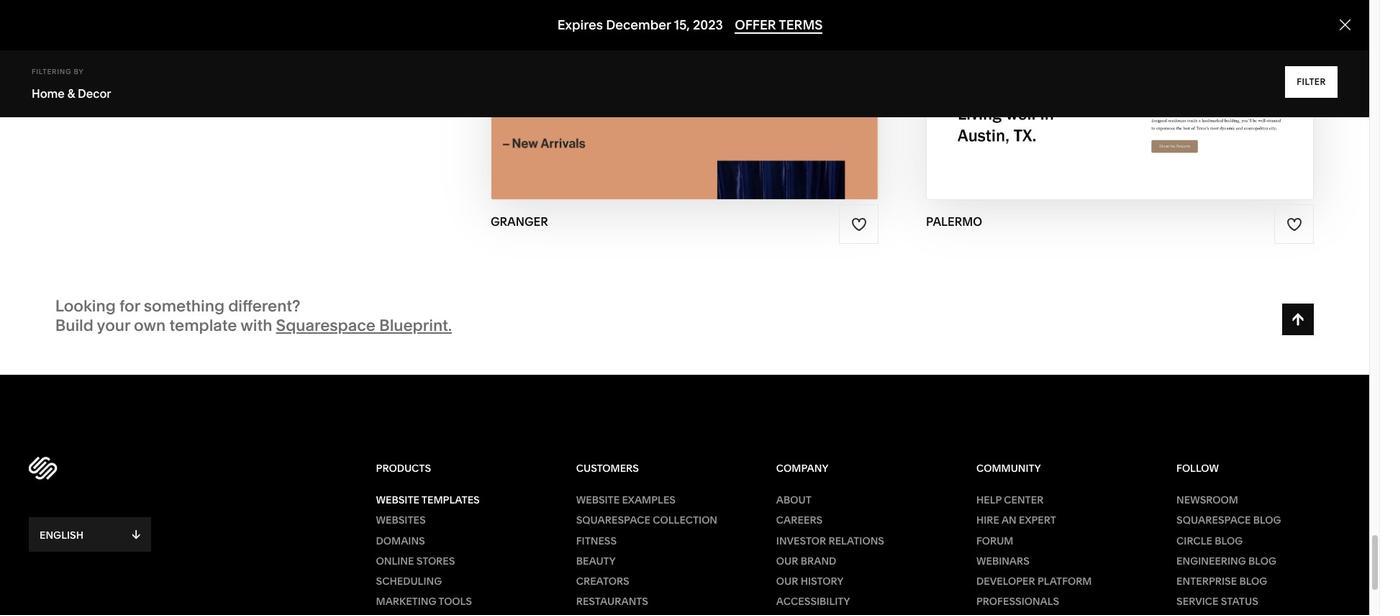 Task type: describe. For each thing, give the bounding box(es) containing it.
marketing
[[376, 595, 437, 608]]

fitness
[[576, 535, 617, 548]]

blog for engineering blog
[[1249, 555, 1277, 568]]

online
[[376, 555, 414, 568]]

community
[[977, 462, 1041, 475]]

terms
[[779, 17, 823, 33]]

newsroom link
[[1177, 494, 1341, 507]]

squarespace collection
[[576, 514, 718, 527]]

build
[[55, 316, 93, 335]]

restaurants link
[[576, 595, 740, 609]]

our brand
[[777, 555, 837, 568]]

website for website templates
[[376, 494, 420, 507]]

add palermo to your favorites list image
[[1287, 217, 1303, 232]]

accessibility link
[[777, 595, 941, 609]]

main content containing looking for something different?
[[0, 0, 1381, 375]]

squarespace for customers
[[576, 514, 651, 527]]

squarespace inside looking for something different? build your own template with squarespace blueprint.
[[276, 316, 376, 335]]

15,
[[674, 17, 690, 33]]

squarespace blog
[[1177, 514, 1282, 527]]

filtering by
[[32, 68, 84, 76]]

blog for circle blog
[[1215, 535, 1243, 548]]

engineering blog link
[[1177, 555, 1341, 568]]

professionals link
[[977, 595, 1141, 609]]

investor relations link
[[777, 535, 941, 548]]

website examples
[[576, 494, 676, 507]]

own
[[134, 316, 166, 335]]

your
[[97, 316, 130, 335]]

december
[[606, 17, 671, 33]]

service status link
[[1177, 595, 1341, 609]]

our history
[[777, 575, 844, 588]]

platform
[[1038, 575, 1092, 588]]

fitness link
[[576, 535, 740, 548]]

palermo image
[[927, 0, 1314, 200]]

different?
[[228, 297, 301, 316]]

beauty
[[576, 555, 616, 568]]

about
[[777, 494, 812, 507]]

developer platform
[[977, 575, 1092, 588]]

our for our brand
[[777, 555, 799, 568]]

an
[[1002, 514, 1017, 527]]

palermo
[[927, 215, 983, 229]]

templates
[[422, 494, 480, 507]]

2023
[[693, 17, 723, 33]]

website templates link
[[376, 494, 540, 507]]

squarespace logo image
[[29, 457, 57, 480]]

developer platform link
[[977, 575, 1141, 588]]

for
[[119, 297, 140, 316]]

creators
[[576, 575, 630, 588]]

filtering
[[32, 68, 72, 76]]

help center
[[977, 494, 1044, 507]]

looking
[[55, 297, 116, 316]]

blog for enterprise blog
[[1240, 575, 1268, 588]]

squarespace for follow
[[1177, 514, 1251, 527]]

offer terms link
[[735, 17, 823, 34]]

online stores link
[[376, 555, 540, 568]]

investor relations
[[777, 535, 885, 548]]

status
[[1222, 595, 1259, 608]]

blog for squarespace blog
[[1254, 514, 1282, 527]]

home & decor
[[32, 86, 111, 101]]

granger
[[491, 215, 548, 229]]

company
[[777, 462, 829, 475]]

service
[[1177, 595, 1219, 608]]

circle blog link
[[1177, 535, 1341, 548]]

beauty link
[[576, 555, 740, 568]]

offer
[[735, 17, 776, 33]]

follow
[[1177, 462, 1220, 475]]

restaurants
[[576, 595, 649, 608]]



Task type: locate. For each thing, give the bounding box(es) containing it.
main content
[[0, 0, 1381, 375]]

website examples link
[[576, 494, 740, 507]]

with
[[241, 316, 272, 335]]

circle blog
[[1177, 535, 1243, 548]]

enterprise blog
[[1177, 575, 1268, 588]]

1 our from the top
[[777, 555, 799, 568]]

expert
[[1019, 514, 1057, 527]]

our brand link
[[777, 555, 941, 568]]

website
[[376, 494, 420, 507], [576, 494, 620, 507]]

looking for something different? build your own template with squarespace blueprint.
[[55, 297, 452, 335]]

squarespace logo link
[[29, 454, 376, 483]]

1 website from the left
[[376, 494, 420, 507]]

our inside 'link'
[[777, 555, 799, 568]]

our down investor
[[777, 555, 799, 568]]

engineering
[[1177, 555, 1247, 568]]

forum
[[977, 535, 1014, 548]]

website inside "link"
[[376, 494, 420, 507]]

website up websites
[[376, 494, 420, 507]]

our for our history
[[777, 575, 799, 588]]

our
[[777, 555, 799, 568], [777, 575, 799, 588]]

something
[[144, 297, 225, 316]]

2 website from the left
[[576, 494, 620, 507]]

squarespace inside 'link'
[[576, 514, 651, 527]]

squarespace right with
[[276, 316, 376, 335]]

engineering blog
[[1177, 555, 1277, 568]]

expires december 15, 2023
[[558, 17, 723, 33]]

squarespace collection link
[[576, 514, 740, 527]]

blueprint.
[[379, 316, 452, 335]]

marketing tools link
[[376, 595, 540, 609]]

squarespace up circle blog
[[1177, 514, 1251, 527]]

creators link
[[576, 575, 740, 588]]

products
[[376, 462, 431, 475]]

add granger to your favorites list image
[[851, 217, 867, 232]]

hire an expert
[[977, 514, 1057, 527]]

tools
[[439, 595, 472, 608]]

help
[[977, 494, 1002, 507]]

offer terms
[[735, 17, 823, 33]]

careers link
[[777, 514, 941, 527]]

enterprise blog link
[[1177, 575, 1341, 588]]

decor
[[78, 86, 111, 101]]

service status
[[1177, 595, 1259, 608]]

filter
[[1297, 76, 1327, 87]]

customers
[[576, 462, 639, 475]]

website down customers
[[576, 494, 620, 507]]

hire an expert link
[[977, 514, 1141, 527]]

blog down engineering blog link
[[1240, 575, 1268, 588]]

website for website examples
[[576, 494, 620, 507]]

by
[[74, 68, 84, 76]]

about link
[[777, 494, 941, 507]]

webinars
[[977, 555, 1030, 568]]

filter button
[[1286, 66, 1338, 98]]

blog down newsroom link
[[1254, 514, 1282, 527]]

hire
[[977, 514, 1000, 527]]

circle
[[1177, 535, 1213, 548]]

examples
[[622, 494, 676, 507]]

our history link
[[777, 575, 941, 588]]

center
[[1004, 494, 1044, 507]]

forum link
[[977, 535, 1141, 548]]

1 vertical spatial our
[[777, 575, 799, 588]]

2 our from the top
[[777, 575, 799, 588]]

marketing tools
[[376, 595, 472, 608]]

template
[[169, 316, 237, 335]]

investor
[[777, 535, 827, 548]]

collection
[[653, 514, 718, 527]]

squarespace blog link
[[1177, 514, 1341, 527]]

↓
[[132, 528, 140, 542]]

squarespace down website examples
[[576, 514, 651, 527]]

1 horizontal spatial website
[[576, 494, 620, 507]]

newsroom
[[1177, 494, 1239, 507]]

webinars link
[[977, 555, 1141, 568]]

english
[[40, 529, 83, 542]]

domains
[[376, 535, 425, 548]]

help center link
[[977, 494, 1141, 507]]

blog
[[1254, 514, 1282, 527], [1215, 535, 1243, 548], [1249, 555, 1277, 568], [1240, 575, 1268, 588]]

websites link
[[376, 514, 540, 527]]

our down our brand
[[777, 575, 799, 588]]

blog down circle blog link at the bottom
[[1249, 555, 1277, 568]]

developer
[[977, 575, 1036, 588]]

granger image
[[492, 0, 878, 200]]

2 horizontal spatial squarespace
[[1177, 514, 1251, 527]]

1 horizontal spatial squarespace
[[576, 514, 651, 527]]

domains link
[[376, 535, 540, 548]]

enterprise
[[1177, 575, 1238, 588]]

scheduling
[[376, 575, 442, 588]]

0 horizontal spatial website
[[376, 494, 420, 507]]

back to top image
[[1291, 312, 1307, 328]]

0 vertical spatial our
[[777, 555, 799, 568]]

accessibility
[[777, 595, 850, 608]]

blog down squarespace blog
[[1215, 535, 1243, 548]]

expires
[[558, 17, 603, 33]]

websites
[[376, 514, 426, 527]]

&
[[67, 86, 75, 101]]

stores
[[417, 555, 455, 568]]

history
[[801, 575, 844, 588]]

online stores
[[376, 555, 455, 568]]

0 horizontal spatial squarespace
[[276, 316, 376, 335]]

professionals
[[977, 595, 1060, 608]]

scheduling link
[[376, 575, 540, 588]]

home
[[32, 86, 65, 101]]

brand
[[801, 555, 837, 568]]



Task type: vqa. For each thing, say whether or not it's contained in the screenshot.
Preview Of Building Your Own Template image
no



